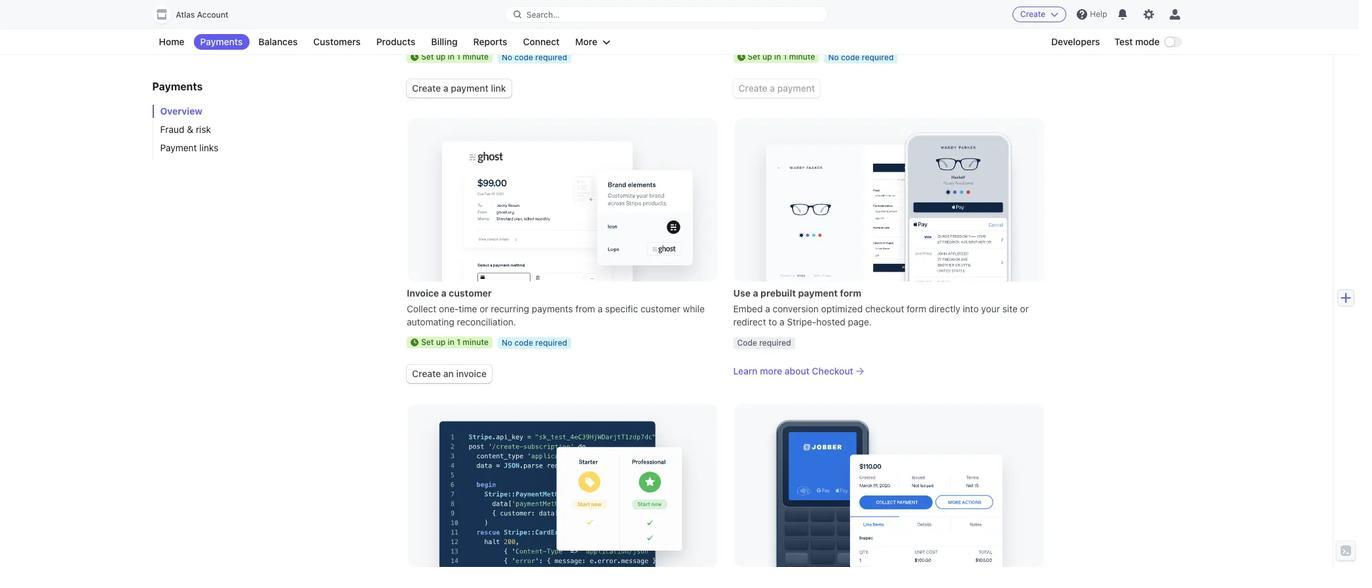 Task type: locate. For each thing, give the bounding box(es) containing it.
up down the billing link
[[436, 52, 446, 62]]

0 horizontal spatial customer
[[449, 288, 492, 299]]

customer
[[818, 2, 861, 13], [449, 288, 492, 299], [641, 303, 681, 314]]

0 vertical spatial page.
[[446, 31, 470, 42]]

1 horizontal spatial link
[[491, 83, 506, 94]]

link
[[443, 2, 459, 13], [677, 18, 692, 29], [491, 83, 506, 94]]

checkout inside 'share a link to a checkout page sell a product or subscription or accept a donation by sharing a link to a payment page.'
[[481, 2, 523, 13]]

customer inside manually charge a customer create a payment from the dashboard by manually entering a customer's card information.
[[818, 2, 861, 13]]

checkout up the subscription
[[481, 2, 523, 13]]

code
[[738, 338, 758, 348]]

in for a
[[448, 52, 455, 62]]

1 horizontal spatial page.
[[849, 316, 872, 328]]

up for sell a product or subscription or accept a donation by sharing a link to a payment page.
[[436, 52, 446, 62]]

up down information.
[[763, 52, 773, 62]]

1 by from the left
[[624, 18, 634, 29]]

products link
[[370, 34, 422, 50]]

create left an
[[412, 368, 441, 379]]

embed
[[734, 303, 763, 314]]

payments up overview on the top left
[[152, 81, 203, 92]]

required for subscription
[[536, 52, 568, 62]]

about
[[785, 366, 810, 377]]

required down connect link
[[536, 52, 568, 62]]

0 vertical spatial link
[[443, 2, 459, 13]]

or right site on the bottom right
[[1021, 303, 1029, 314]]

from right payments
[[576, 303, 596, 314]]

billing link
[[425, 34, 464, 50]]

payment
[[772, 18, 809, 29], [407, 31, 444, 42], [451, 83, 489, 94], [778, 83, 816, 94], [799, 288, 838, 299]]

0 vertical spatial customer
[[818, 2, 861, 13]]

1 down information.
[[784, 52, 787, 62]]

from left the
[[811, 18, 831, 29]]

1 vertical spatial checkout
[[866, 303, 905, 314]]

0 horizontal spatial from
[[576, 303, 596, 314]]

no code required
[[502, 52, 568, 62], [829, 52, 894, 62], [502, 338, 568, 348]]

page. inside use a prebuilt payment form embed a conversion optimized checkout form directly into your site or redirect to a stripe-hosted page.
[[849, 316, 872, 328]]

customer up the
[[818, 2, 861, 13]]

0 vertical spatial from
[[811, 18, 831, 29]]

1 up create an invoice
[[457, 337, 461, 347]]

up
[[436, 52, 446, 62], [763, 52, 773, 62], [436, 337, 446, 347]]

site
[[1003, 303, 1018, 314]]

or
[[468, 18, 477, 29], [534, 18, 543, 29], [480, 303, 489, 314], [1021, 303, 1029, 314]]

1 vertical spatial customer
[[449, 288, 492, 299]]

2 vertical spatial to
[[769, 316, 778, 328]]

set up in 1 minute down information.
[[748, 52, 816, 62]]

1 horizontal spatial by
[[898, 18, 908, 29]]

create inside manually charge a customer create a payment from the dashboard by manually entering a customer's card information.
[[734, 18, 762, 29]]

to up code required
[[769, 316, 778, 328]]

1
[[457, 52, 461, 62], [784, 52, 787, 62], [457, 337, 461, 347]]

in for create
[[775, 52, 782, 62]]

more
[[576, 36, 598, 47]]

no code required down connect link
[[502, 52, 568, 62]]

payment down information.
[[778, 83, 816, 94]]

2 by from the left
[[898, 18, 908, 29]]

2 horizontal spatial link
[[677, 18, 692, 29]]

payment inside manually charge a customer create a payment from the dashboard by manually entering a customer's card information.
[[772, 18, 809, 29]]

subscription
[[479, 18, 531, 29]]

the
[[833, 18, 847, 29]]

a
[[436, 2, 441, 13], [473, 2, 478, 13], [810, 2, 816, 13], [425, 18, 430, 29], [577, 18, 582, 29], [670, 18, 675, 29], [705, 18, 710, 29], [764, 18, 769, 29], [988, 18, 993, 29], [444, 83, 449, 94], [770, 83, 775, 94], [442, 288, 447, 299], [753, 288, 759, 299], [598, 303, 603, 314], [766, 303, 771, 314], [780, 316, 785, 328]]

1 vertical spatial payments
[[152, 81, 203, 92]]

no code required down payments
[[502, 338, 568, 348]]

2 horizontal spatial to
[[769, 316, 778, 328]]

required down dashboard
[[862, 52, 894, 62]]

form left the directly
[[907, 303, 927, 314]]

to right sharing
[[695, 18, 703, 29]]

payment
[[160, 142, 197, 153]]

set for create a payment from the dashboard by manually entering a customer's card information.
[[748, 52, 761, 62]]

minute down reconciliation.
[[463, 337, 489, 347]]

up down automating at the left bottom of page
[[436, 337, 446, 347]]

search…
[[527, 10, 560, 19]]

set down card at the right top of the page
[[748, 52, 761, 62]]

link up product
[[443, 2, 459, 13]]

create button
[[1013, 7, 1067, 22]]

no for payment
[[829, 52, 839, 62]]

1 vertical spatial page.
[[849, 316, 872, 328]]

while
[[683, 303, 705, 314]]

page. down optimized
[[849, 316, 872, 328]]

an
[[444, 368, 454, 379]]

code for page
[[515, 52, 534, 62]]

customer up time
[[449, 288, 492, 299]]

no code required for invoice a customer
[[502, 338, 568, 348]]

0 vertical spatial to
[[462, 2, 471, 13]]

share
[[407, 2, 433, 13]]

code down connect link
[[515, 52, 534, 62]]

payments down account
[[200, 36, 243, 47]]

notifications image
[[1118, 9, 1129, 20]]

no
[[502, 52, 513, 62], [829, 52, 839, 62], [502, 338, 513, 348]]

set up in 1 minute down the billing link
[[421, 52, 489, 62]]

no for or
[[502, 338, 513, 348]]

to inside use a prebuilt payment form embed a conversion optimized checkout form directly into your site or redirect to a stripe-hosted page.
[[769, 316, 778, 328]]

no for page
[[502, 52, 513, 62]]

or inside 'invoice a customer collect one-time or recurring payments from a specific customer while automating reconciliation.'
[[480, 303, 489, 314]]

link down 'reports' link
[[491, 83, 506, 94]]

prebuilt
[[761, 288, 796, 299]]

learn more about checkout
[[734, 366, 854, 377]]

set down automating at the left bottom of page
[[421, 337, 434, 347]]

minute down 'reports' link
[[463, 52, 489, 62]]

1 horizontal spatial to
[[695, 18, 703, 29]]

use a prebuilt payment form embed a conversion optimized checkout form directly into your site or redirect to a stripe-hosted page.
[[734, 288, 1029, 328]]

information.
[[755, 31, 806, 42]]

2 vertical spatial link
[[491, 83, 506, 94]]

create down card at the right top of the page
[[739, 83, 768, 94]]

create for create
[[1021, 9, 1046, 19]]

create an invoice link
[[407, 365, 492, 383]]

by inside 'share a link to a checkout page sell a product or subscription or accept a donation by sharing a link to a payment page.'
[[624, 18, 634, 29]]

Search… search field
[[506, 6, 828, 23]]

0 horizontal spatial page.
[[446, 31, 470, 42]]

payments
[[200, 36, 243, 47], [152, 81, 203, 92]]

set up in 1 minute
[[421, 52, 489, 62], [748, 52, 816, 62], [421, 337, 489, 347]]

fraud & risk
[[160, 124, 211, 135]]

create inside button
[[739, 83, 768, 94]]

0 horizontal spatial by
[[624, 18, 634, 29]]

1 down the billing link
[[457, 52, 461, 62]]

0 vertical spatial checkout
[[481, 2, 523, 13]]

set up in 1 minute down automating at the left bottom of page
[[421, 337, 489, 347]]

entering
[[951, 18, 986, 29]]

minute for a
[[790, 52, 816, 62]]

create down the billing link
[[412, 83, 441, 94]]

page. down product
[[446, 31, 470, 42]]

no down reconciliation.
[[502, 338, 513, 348]]

payments link
[[194, 34, 249, 50]]

2 horizontal spatial customer
[[818, 2, 861, 13]]

risk
[[196, 124, 211, 135]]

1 horizontal spatial customer
[[641, 303, 681, 314]]

2 vertical spatial customer
[[641, 303, 681, 314]]

set
[[421, 52, 434, 62], [748, 52, 761, 62], [421, 337, 434, 347]]

0 vertical spatial form
[[841, 288, 862, 299]]

0 horizontal spatial link
[[443, 2, 459, 13]]

share a link to a checkout page sell a product or subscription or accept a donation by sharing a link to a payment page.
[[407, 2, 710, 42]]

to up product
[[462, 2, 471, 13]]

help button
[[1073, 4, 1113, 25]]

form up optimized
[[841, 288, 862, 299]]

invoice
[[407, 288, 439, 299]]

checkout
[[481, 2, 523, 13], [866, 303, 905, 314]]

create up card at the right top of the page
[[734, 18, 762, 29]]

1 for checkout
[[457, 52, 461, 62]]

or up reconciliation.
[[480, 303, 489, 314]]

1 horizontal spatial from
[[811, 18, 831, 29]]

in down automating at the left bottom of page
[[448, 337, 455, 347]]

link right sharing
[[677, 18, 692, 29]]

create a payment link
[[412, 83, 506, 94]]

1 for time
[[457, 337, 461, 347]]

0 horizontal spatial form
[[841, 288, 862, 299]]

payments
[[532, 303, 573, 314]]

in down the billing link
[[448, 52, 455, 62]]

1 horizontal spatial form
[[907, 303, 927, 314]]

customer's
[[996, 18, 1043, 29]]

Search… text field
[[506, 6, 828, 23]]

in
[[448, 52, 455, 62], [775, 52, 782, 62], [448, 337, 455, 347]]

no down 'reports' link
[[502, 52, 513, 62]]

by left sharing
[[624, 18, 634, 29]]

use
[[734, 288, 751, 299]]

minute down information.
[[790, 52, 816, 62]]

more button
[[569, 34, 618, 50]]

in down information.
[[775, 52, 782, 62]]

help
[[1091, 9, 1108, 19]]

payment down sell
[[407, 31, 444, 42]]

payment links link
[[152, 142, 257, 155]]

code down recurring
[[515, 338, 534, 348]]

page.
[[446, 31, 470, 42], [849, 316, 872, 328]]

1 vertical spatial to
[[695, 18, 703, 29]]

checkout right optimized
[[866, 303, 905, 314]]

1 vertical spatial link
[[677, 18, 692, 29]]

payment up conversion
[[799, 288, 838, 299]]

code down the
[[842, 52, 860, 62]]

code for payment
[[842, 52, 860, 62]]

code
[[515, 52, 534, 62], [842, 52, 860, 62], [515, 338, 534, 348]]

collect
[[407, 303, 437, 314]]

customer left while
[[641, 303, 681, 314]]

by left manually
[[898, 18, 908, 29]]

in for one-
[[448, 337, 455, 347]]

redirect
[[734, 316, 767, 328]]

required down payments
[[536, 338, 568, 348]]

create up developers "link" on the right top of page
[[1021, 9, 1046, 19]]

balances
[[259, 36, 298, 47]]

overview link
[[152, 105, 257, 118]]

time
[[459, 303, 477, 314]]

create
[[1021, 9, 1046, 19], [734, 18, 762, 29], [412, 83, 441, 94], [739, 83, 768, 94], [412, 368, 441, 379]]

0 vertical spatial payments
[[200, 36, 243, 47]]

set down the billing link
[[421, 52, 434, 62]]

no code required down dashboard
[[829, 52, 894, 62]]

to
[[462, 2, 471, 13], [695, 18, 703, 29], [769, 316, 778, 328]]

sell
[[407, 18, 422, 29]]

0 horizontal spatial checkout
[[481, 2, 523, 13]]

no down the
[[829, 52, 839, 62]]

payment inside use a prebuilt payment form embed a conversion optimized checkout form directly into your site or redirect to a stripe-hosted page.
[[799, 288, 838, 299]]

1 horizontal spatial checkout
[[866, 303, 905, 314]]

by
[[624, 18, 634, 29], [898, 18, 908, 29]]

reports
[[474, 36, 508, 47]]

test
[[1115, 36, 1134, 47]]

1 vertical spatial from
[[576, 303, 596, 314]]

payment down charge
[[772, 18, 809, 29]]

create inside button
[[1021, 9, 1046, 19]]



Task type: describe. For each thing, give the bounding box(es) containing it.
payment down 'reports' link
[[451, 83, 489, 94]]

no code required for share a link to a checkout page
[[502, 52, 568, 62]]

home link
[[152, 34, 191, 50]]

developers
[[1052, 36, 1101, 47]]

required right code
[[760, 338, 792, 348]]

invoice
[[456, 368, 487, 379]]

from inside manually charge a customer create a payment from the dashboard by manually entering a customer's card information.
[[811, 18, 831, 29]]

create an invoice
[[412, 368, 487, 379]]

set for sell a product or subscription or accept a donation by sharing a link to a payment page.
[[421, 52, 434, 62]]

code required
[[738, 338, 792, 348]]

learn more about checkout link
[[734, 365, 1045, 378]]

sharing
[[636, 18, 668, 29]]

or right product
[[468, 18, 477, 29]]

your
[[982, 303, 1001, 314]]

code for or
[[515, 338, 534, 348]]

create for create a payment
[[739, 83, 768, 94]]

accept
[[545, 18, 574, 29]]

or inside use a prebuilt payment form embed a conversion optimized checkout form directly into your site or redirect to a stripe-hosted page.
[[1021, 303, 1029, 314]]

by inside manually charge a customer create a payment from the dashboard by manually entering a customer's card information.
[[898, 18, 908, 29]]

one-
[[439, 303, 459, 314]]

create for create an invoice
[[412, 368, 441, 379]]

1 for a
[[784, 52, 787, 62]]

directly
[[929, 303, 961, 314]]

create a payment button
[[734, 79, 821, 98]]

0 horizontal spatial to
[[462, 2, 471, 13]]

reports link
[[467, 34, 514, 50]]

payment links
[[160, 142, 219, 153]]

required for manually
[[862, 52, 894, 62]]

required for specific
[[536, 338, 568, 348]]

mode
[[1136, 36, 1160, 47]]

links
[[199, 142, 219, 153]]

home
[[159, 36, 185, 47]]

products
[[377, 36, 416, 47]]

set for collect one-time or recurring payments from a specific customer while automating reconciliation.
[[421, 337, 434, 347]]

checkout
[[812, 366, 854, 377]]

set up in 1 minute for create
[[748, 52, 816, 62]]

invoice a customer collect one-time or recurring payments from a specific customer while automating reconciliation.
[[407, 288, 705, 328]]

set up in 1 minute for a
[[421, 52, 489, 62]]

page. inside 'share a link to a checkout page sell a product or subscription or accept a donation by sharing a link to a payment page.'
[[446, 31, 470, 42]]

1 vertical spatial form
[[907, 303, 927, 314]]

customers
[[314, 36, 361, 47]]

fraud
[[160, 124, 185, 135]]

hosted
[[817, 316, 846, 328]]

create a payment link link
[[407, 79, 512, 98]]

&
[[187, 124, 193, 135]]

optimized
[[822, 303, 863, 314]]

create for create a payment link
[[412, 83, 441, 94]]

connect link
[[517, 34, 567, 50]]

stripe-
[[788, 316, 817, 328]]

automating
[[407, 316, 455, 328]]

a inside button
[[770, 83, 775, 94]]

manually charge a customer create a payment from the dashboard by manually entering a customer's card information.
[[734, 2, 1043, 42]]

dashboard
[[849, 18, 895, 29]]

into
[[964, 303, 979, 314]]

fraud & risk link
[[152, 123, 257, 136]]

atlas
[[176, 10, 195, 20]]

balances link
[[252, 34, 304, 50]]

atlas account button
[[152, 5, 242, 24]]

minute for checkout
[[463, 52, 489, 62]]

set up in 1 minute for one-
[[421, 337, 489, 347]]

card
[[734, 31, 753, 42]]

specific
[[606, 303, 638, 314]]

recurring
[[491, 303, 530, 314]]

minute for time
[[463, 337, 489, 347]]

overview
[[160, 106, 203, 117]]

connect
[[523, 36, 560, 47]]

product
[[432, 18, 466, 29]]

from inside 'invoice a customer collect one-time or recurring payments from a specific customer while automating reconciliation.'
[[576, 303, 596, 314]]

page
[[525, 2, 547, 13]]

test mode
[[1115, 36, 1160, 47]]

up for create a payment from the dashboard by manually entering a customer's card information.
[[763, 52, 773, 62]]

learn
[[734, 366, 758, 377]]

customers link
[[307, 34, 367, 50]]

payment inside 'share a link to a checkout page sell a product or subscription or accept a donation by sharing a link to a payment page.'
[[407, 31, 444, 42]]

more
[[761, 366, 783, 377]]

create a payment
[[739, 83, 816, 94]]

conversion
[[773, 303, 819, 314]]

atlas account
[[176, 10, 229, 20]]

no code required for manually charge a customer
[[829, 52, 894, 62]]

payment inside button
[[778, 83, 816, 94]]

manually
[[911, 18, 948, 29]]

account
[[197, 10, 229, 20]]

billing
[[431, 36, 458, 47]]

donation
[[584, 18, 621, 29]]

developers link
[[1045, 34, 1107, 50]]

charge
[[777, 2, 808, 13]]

manually
[[734, 2, 775, 13]]

or down the page
[[534, 18, 543, 29]]

up for collect one-time or recurring payments from a specific customer while automating reconciliation.
[[436, 337, 446, 347]]

reconciliation.
[[457, 316, 516, 328]]

checkout inside use a prebuilt payment form embed a conversion optimized checkout form directly into your site or redirect to a stripe-hosted page.
[[866, 303, 905, 314]]



Task type: vqa. For each thing, say whether or not it's contained in the screenshot.
the middle customer
yes



